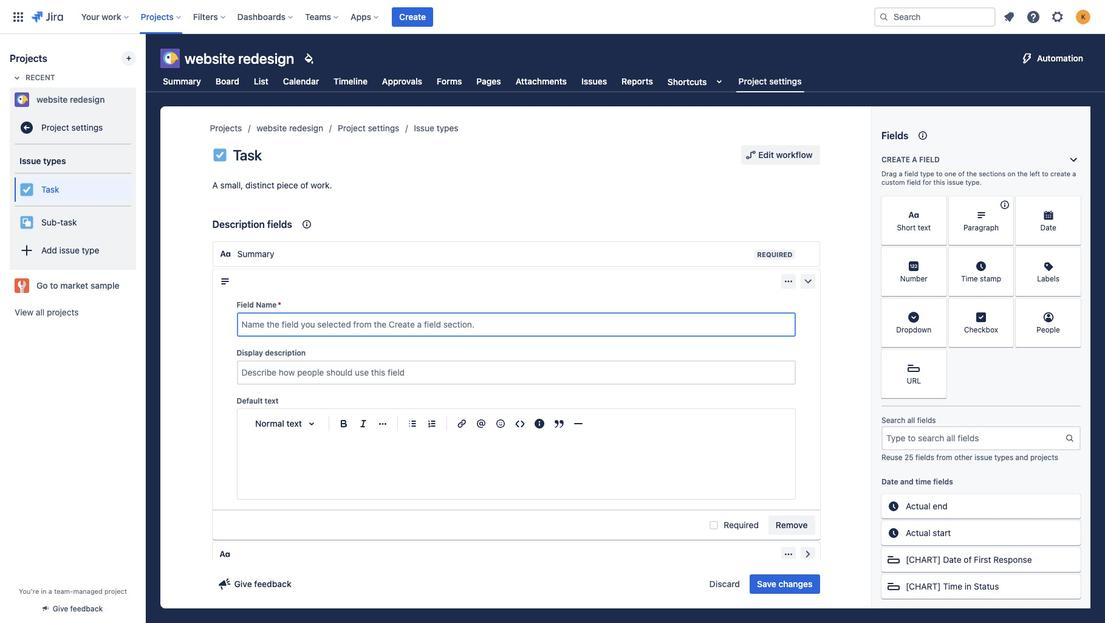 Task type: vqa. For each thing, say whether or not it's contained in the screenshot.
Workload inside Group
no



Task type: locate. For each thing, give the bounding box(es) containing it.
project down the recent
[[41, 122, 69, 132]]

issue types for group containing issue types
[[19, 155, 66, 166]]

add
[[41, 245, 57, 255]]

create for create a field
[[882, 155, 911, 164]]

create
[[1051, 170, 1071, 178]]

1 actual from the top
[[906, 501, 931, 511]]

0 vertical spatial issue
[[948, 178, 964, 186]]

in right you're
[[41, 587, 47, 595]]

actual left end
[[906, 501, 931, 511]]

2 actual from the top
[[906, 528, 931, 538]]

feedback for left give feedback button
[[70, 604, 103, 613]]

managed
[[73, 587, 103, 595]]

1 horizontal spatial projects
[[1031, 453, 1059, 462]]

1 the from the left
[[967, 170, 978, 178]]

1 [chart] from the top
[[906, 554, 941, 565]]

0 horizontal spatial give feedback button
[[36, 599, 110, 619]]

timeline
[[334, 76, 368, 86]]

projects button
[[137, 7, 186, 26]]

discard
[[710, 579, 741, 589]]

field down create a field
[[905, 170, 919, 178]]

2 add to starred image from the top
[[133, 278, 147, 293]]

*
[[278, 300, 281, 309]]

website redesign down the recent
[[36, 94, 105, 105]]

0 vertical spatial date
[[1041, 223, 1057, 232]]

issue types inside group
[[19, 155, 66, 166]]

to right "go"
[[50, 280, 58, 291]]

0 vertical spatial all
[[36, 307, 45, 317]]

a
[[212, 180, 218, 190]]

website right projects link
[[257, 123, 287, 133]]

2 horizontal spatial project settings
[[739, 76, 802, 86]]

[chart] up "other fields"
[[906, 581, 941, 592]]

website
[[185, 50, 235, 67], [36, 94, 68, 105], [257, 123, 287, 133]]

summary inside description fields element
[[237, 249, 275, 259]]

more actions for image for close field configuration icon
[[784, 277, 794, 286]]

text right "short"
[[918, 223, 931, 232]]

types down forms link at the left top
[[437, 123, 459, 133]]

create
[[399, 11, 426, 22], [882, 155, 911, 164]]

more information image
[[931, 249, 946, 263], [998, 249, 1013, 263]]

1 vertical spatial redesign
[[70, 94, 105, 105]]

project right shortcuts popup button
[[739, 76, 768, 86]]

add to starred image right sample
[[133, 278, 147, 293]]

from
[[937, 453, 953, 462]]

your
[[81, 11, 100, 22]]

projects right work on the top
[[141, 11, 174, 22]]

actual left start
[[906, 528, 931, 538]]

more actions for image left open field configuration 'icon'
[[784, 550, 794, 559]]

more information image up stamp
[[998, 249, 1013, 263]]

group containing issue types
[[15, 145, 131, 270]]

labels
[[1038, 274, 1060, 284]]

0 vertical spatial website
[[185, 50, 235, 67]]

go to market sample link
[[10, 274, 131, 298]]

0 horizontal spatial project settings
[[41, 122, 103, 132]]

2 horizontal spatial to
[[1043, 170, 1049, 178]]

divider image
[[571, 416, 586, 431]]

add to starred image down sidebar navigation image
[[133, 92, 147, 107]]

project inside "tab list"
[[739, 76, 768, 86]]

1 horizontal spatial more information image
[[998, 249, 1013, 263]]

feedback for give feedback button to the top
[[254, 579, 292, 589]]

date up [chart] time in status
[[944, 554, 962, 565]]

projects inside popup button
[[141, 11, 174, 22]]

give
[[234, 579, 252, 589], [53, 604, 68, 613]]

issue down one
[[948, 178, 964, 186]]

0 horizontal spatial project
[[41, 122, 69, 132]]

2 horizontal spatial projects
[[210, 123, 242, 133]]

Search field
[[875, 7, 996, 26]]

numbered list ⌘⇧7 image
[[425, 416, 439, 431]]

0 vertical spatial more actions for image
[[784, 277, 794, 286]]

list
[[254, 76, 269, 86]]

workflow
[[777, 150, 813, 160]]

1 add to starred image from the top
[[133, 92, 147, 107]]

issue down approvals link on the top
[[414, 123, 435, 133]]

projects
[[47, 307, 79, 317], [1031, 453, 1059, 462]]

task
[[233, 147, 262, 164], [41, 184, 59, 194]]

the up the "type."
[[967, 170, 978, 178]]

2 more information image from the left
[[998, 249, 1013, 263]]

notifications image
[[1002, 9, 1017, 24]]

of right one
[[959, 170, 965, 178]]

time stamp
[[962, 274, 1002, 284]]

0 vertical spatial group
[[15, 145, 131, 270]]

website redesign up board
[[185, 50, 294, 67]]

project
[[739, 76, 768, 86], [41, 122, 69, 132], [338, 123, 366, 133]]

give feedback button
[[212, 574, 299, 594], [36, 599, 110, 619]]

1 vertical spatial give feedback button
[[36, 599, 110, 619]]

1 horizontal spatial give feedback
[[234, 579, 292, 589]]

close field configuration image
[[801, 274, 816, 289]]

of right piece
[[301, 180, 309, 190]]

website down the recent
[[36, 94, 68, 105]]

website redesign link down the recent
[[10, 88, 131, 112]]

0 horizontal spatial in
[[41, 587, 47, 595]]

issue for issue types link
[[414, 123, 435, 133]]

2 horizontal spatial project
[[739, 76, 768, 86]]

type down sub-task link
[[82, 245, 99, 255]]

more information image for paragraph
[[998, 198, 1013, 212]]

task right issue type icon
[[233, 147, 262, 164]]

actual end
[[906, 501, 948, 511]]

give for left give feedback button
[[53, 604, 68, 613]]

1 horizontal spatial all
[[908, 416, 916, 425]]

and
[[1016, 453, 1029, 462], [901, 477, 914, 486]]

1 vertical spatial add to starred image
[[133, 278, 147, 293]]

start
[[933, 528, 952, 538]]

you're in a team-managed project
[[19, 587, 127, 595]]

more information image down short text
[[931, 249, 946, 263]]

1 vertical spatial more actions for image
[[784, 550, 794, 559]]

type up for
[[921, 170, 935, 178]]

1 vertical spatial of
[[301, 180, 309, 190]]

1 horizontal spatial issue
[[948, 178, 964, 186]]

date down reuse
[[882, 477, 899, 486]]

type inside drag a field type to one of the sections on the left to create a custom field for this issue type.
[[921, 170, 935, 178]]

0 vertical spatial text
[[918, 223, 931, 232]]

recent
[[26, 73, 55, 82]]

settings image
[[1051, 9, 1066, 24]]

date for date
[[1041, 223, 1057, 232]]

1 horizontal spatial website redesign link
[[257, 121, 323, 136]]

create a field
[[882, 155, 940, 164]]

type.
[[966, 178, 982, 186]]

1 vertical spatial task
[[41, 184, 59, 194]]

issue right other
[[975, 453, 993, 462]]

2 vertical spatial issue
[[975, 453, 993, 462]]

to right left at right
[[1043, 170, 1049, 178]]

more information image down create
[[1066, 198, 1080, 212]]

the
[[967, 170, 978, 178], [1018, 170, 1028, 178]]

1 horizontal spatial give feedback button
[[212, 574, 299, 594]]

issue types down forms link at the left top
[[414, 123, 459, 133]]

1 vertical spatial date
[[882, 477, 899, 486]]

task group
[[15, 173, 131, 205]]

0 horizontal spatial website redesign link
[[10, 88, 131, 112]]

types down type to search all fields text box
[[995, 453, 1014, 462]]

1 horizontal spatial project settings
[[338, 123, 400, 133]]

1 vertical spatial [chart]
[[906, 581, 941, 592]]

filters
[[193, 11, 218, 22]]

0 vertical spatial give
[[234, 579, 252, 589]]

2 vertical spatial text
[[287, 418, 302, 429]]

issue up task group
[[19, 155, 41, 166]]

1 horizontal spatial create
[[882, 155, 911, 164]]

projects up issue type icon
[[210, 123, 242, 133]]

create up drag
[[882, 155, 911, 164]]

all right search
[[908, 416, 916, 425]]

board link
[[213, 71, 242, 92]]

1 horizontal spatial the
[[1018, 170, 1028, 178]]

2 vertical spatial types
[[995, 453, 1014, 462]]

1 horizontal spatial date
[[944, 554, 962, 565]]

dropdown
[[897, 326, 932, 335]]

more information image up "dropdown" in the right of the page
[[931, 300, 946, 314]]

a up custom on the right top of page
[[899, 170, 903, 178]]

drag
[[882, 170, 897, 178]]

0 horizontal spatial more information image
[[931, 249, 946, 263]]

issue inside group
[[19, 155, 41, 166]]

1 vertical spatial feedback
[[70, 604, 103, 613]]

project settings link
[[15, 116, 131, 140], [338, 121, 400, 136]]

2 vertical spatial of
[[964, 554, 972, 565]]

sub-task
[[41, 217, 77, 227]]

1 more information image from the left
[[931, 249, 946, 263]]

2 vertical spatial projects
[[210, 123, 242, 133]]

stamp
[[981, 274, 1002, 284]]

0 vertical spatial give feedback
[[234, 579, 292, 589]]

fields left the more information about the context fields icon
[[267, 219, 292, 230]]

reports link
[[620, 71, 656, 92]]

1 vertical spatial issue
[[19, 155, 41, 166]]

reports
[[622, 76, 653, 86]]

types up task group
[[43, 155, 66, 166]]

project
[[105, 587, 127, 595]]

task up sub-
[[41, 184, 59, 194]]

more information image
[[931, 198, 946, 212], [998, 198, 1013, 212], [1066, 198, 1080, 212], [931, 300, 946, 314], [998, 300, 1013, 314]]

website up board
[[185, 50, 235, 67]]

group
[[15, 145, 131, 270], [703, 574, 820, 594]]

all right view on the left of page
[[36, 307, 45, 317]]

[chart]
[[906, 554, 941, 565], [906, 581, 941, 592]]

summary left board
[[163, 76, 201, 86]]

reuse 25 fields from other issue types and projects
[[882, 453, 1059, 462]]

approvals
[[382, 76, 422, 86]]

search image
[[880, 12, 889, 22]]

text inside normal text "popup button"
[[287, 418, 302, 429]]

0 horizontal spatial task
[[41, 184, 59, 194]]

required
[[758, 250, 793, 258], [724, 520, 759, 530]]

field left for
[[908, 178, 921, 186]]

0 horizontal spatial projects
[[47, 307, 79, 317]]

other fields
[[882, 609, 924, 618]]

1 vertical spatial create
[[882, 155, 911, 164]]

2 horizontal spatial date
[[1041, 223, 1057, 232]]

automation image
[[1021, 51, 1035, 66]]

issue types up task group
[[19, 155, 66, 166]]

issues
[[582, 76, 607, 86]]

1 horizontal spatial summary
[[237, 249, 275, 259]]

in inside button
[[965, 581, 972, 592]]

text for normal text
[[287, 418, 302, 429]]

help image
[[1027, 9, 1041, 24]]

pages link
[[474, 71, 504, 92]]

date up labels
[[1041, 223, 1057, 232]]

your work button
[[78, 7, 133, 26]]

first
[[975, 554, 992, 565]]

1 vertical spatial all
[[908, 416, 916, 425]]

project settings inside "tab list"
[[739, 76, 802, 86]]

0 vertical spatial type
[[921, 170, 935, 178]]

add issue type button
[[15, 238, 131, 263]]

time
[[962, 274, 979, 284], [944, 581, 963, 592]]

field up for
[[920, 155, 940, 164]]

2 more actions for image from the top
[[784, 550, 794, 559]]

project settings link down "timeline" link
[[338, 121, 400, 136]]

more information image down this at the right top of page
[[931, 198, 946, 212]]

2 vertical spatial website
[[257, 123, 287, 133]]

add to starred image
[[133, 92, 147, 107], [133, 278, 147, 293]]

2 horizontal spatial issue
[[975, 453, 993, 462]]

more actions for image left close field configuration icon
[[784, 277, 794, 286]]

all for search
[[908, 416, 916, 425]]

issue types
[[414, 123, 459, 133], [19, 155, 66, 166]]

attachments
[[516, 76, 567, 86]]

date for date and time fields
[[882, 477, 899, 486]]

go to market sample
[[36, 280, 120, 291]]

collapse recent projects image
[[10, 71, 24, 85]]

2 [chart] from the top
[[906, 581, 941, 592]]

bullet list ⌘⇧8 image
[[405, 416, 420, 431]]

type
[[921, 170, 935, 178], [82, 245, 99, 255]]

banner
[[0, 0, 1106, 34]]

in left status
[[965, 581, 972, 592]]

0 vertical spatial actual
[[906, 501, 931, 511]]

more actions for image for open field configuration 'icon'
[[784, 550, 794, 559]]

1 vertical spatial and
[[901, 477, 914, 486]]

0 vertical spatial issue
[[414, 123, 435, 133]]

text
[[918, 223, 931, 232], [265, 396, 279, 405], [287, 418, 302, 429]]

0 vertical spatial create
[[399, 11, 426, 22]]

more information image down on
[[998, 198, 1013, 212]]

types
[[437, 123, 459, 133], [43, 155, 66, 166], [995, 453, 1014, 462]]

1 horizontal spatial feedback
[[254, 579, 292, 589]]

text for default text
[[265, 396, 279, 405]]

people
[[1037, 326, 1061, 335]]

changes
[[779, 579, 813, 589]]

more information image for time stamp
[[998, 249, 1013, 263]]

project down "timeline" link
[[338, 123, 366, 133]]

project settings link down the recent
[[15, 116, 131, 140]]

1 vertical spatial website redesign
[[36, 94, 105, 105]]

info panel image
[[532, 416, 547, 431]]

2 vertical spatial website redesign
[[257, 123, 323, 133]]

quote image
[[552, 416, 566, 431]]

more information image for short text
[[931, 198, 946, 212]]

0 horizontal spatial type
[[82, 245, 99, 255]]

more information image down stamp
[[998, 300, 1013, 314]]

issue right add
[[59, 245, 80, 255]]

1 more actions for image from the top
[[784, 277, 794, 286]]

actual for actual start
[[906, 528, 931, 538]]

time
[[916, 477, 932, 486]]

display
[[237, 348, 263, 357]]

attachments link
[[514, 71, 570, 92]]

0 horizontal spatial the
[[967, 170, 978, 178]]

primary element
[[7, 0, 865, 34]]

fields right search
[[918, 416, 937, 425]]

1 vertical spatial type
[[82, 245, 99, 255]]

time left stamp
[[962, 274, 979, 284]]

default
[[237, 396, 263, 405]]

projects for projects link
[[210, 123, 242, 133]]

0 vertical spatial feedback
[[254, 579, 292, 589]]

0 horizontal spatial give
[[53, 604, 68, 613]]

1 horizontal spatial type
[[921, 170, 935, 178]]

0 vertical spatial of
[[959, 170, 965, 178]]

the right on
[[1018, 170, 1028, 178]]

projects up the recent
[[10, 53, 47, 64]]

task
[[60, 217, 77, 227]]

forms
[[437, 76, 462, 86]]

text right normal
[[287, 418, 302, 429]]

0 vertical spatial issue types
[[414, 123, 459, 133]]

0 horizontal spatial types
[[43, 155, 66, 166]]

0 horizontal spatial issue
[[59, 245, 80, 255]]

normal text
[[255, 418, 302, 429]]

website redesign down the calendar link
[[257, 123, 323, 133]]

[chart] for [chart] date of first response
[[906, 554, 941, 565]]

1 vertical spatial actual
[[906, 528, 931, 538]]

actual
[[906, 501, 931, 511], [906, 528, 931, 538]]

fields right the 25
[[916, 453, 935, 462]]

settings inside "tab list"
[[770, 76, 802, 86]]

tab list
[[153, 71, 812, 92]]

summary down description fields
[[237, 249, 275, 259]]

1 vertical spatial give feedback
[[53, 604, 103, 613]]

calendar link
[[281, 71, 322, 92]]

drag a field type to one of the sections on the left to create a custom field for this issue type.
[[882, 170, 1077, 186]]

of inside button
[[964, 554, 972, 565]]

issue
[[948, 178, 964, 186], [59, 245, 80, 255], [975, 453, 993, 462]]

text right default
[[265, 396, 279, 405]]

0 vertical spatial projects
[[141, 11, 174, 22]]

field for drag
[[905, 170, 919, 178]]

0 horizontal spatial group
[[15, 145, 131, 270]]

sub-
[[41, 217, 60, 227]]

create right apps dropdown button
[[399, 11, 426, 22]]

and left time
[[901, 477, 914, 486]]

[chart] down actual start
[[906, 554, 941, 565]]

save
[[758, 579, 777, 589]]

field for create
[[920, 155, 940, 164]]

time down [chart] date of first response
[[944, 581, 963, 592]]

1 vertical spatial projects
[[10, 53, 47, 64]]

one
[[945, 170, 957, 178]]

to up this at the right top of page
[[937, 170, 943, 178]]

0 vertical spatial website redesign
[[185, 50, 294, 67]]

0 horizontal spatial issue types
[[19, 155, 66, 166]]

give feedback
[[234, 579, 292, 589], [53, 604, 103, 613]]

website redesign link down the calendar link
[[257, 121, 323, 136]]

0 vertical spatial summary
[[163, 76, 201, 86]]

create inside button
[[399, 11, 426, 22]]

and down type to search all fields text box
[[1016, 453, 1029, 462]]

of left the first at the bottom right
[[964, 554, 972, 565]]

1 vertical spatial text
[[265, 396, 279, 405]]

a right create
[[1073, 170, 1077, 178]]

jira image
[[32, 9, 63, 24], [32, 9, 63, 24]]

0 horizontal spatial feedback
[[70, 604, 103, 613]]

0 horizontal spatial create
[[399, 11, 426, 22]]

0 horizontal spatial all
[[36, 307, 45, 317]]

more actions for image
[[784, 277, 794, 286], [784, 550, 794, 559]]

2 horizontal spatial settings
[[770, 76, 802, 86]]

1 vertical spatial issue
[[59, 245, 80, 255]]



Task type: describe. For each thing, give the bounding box(es) containing it.
actual for actual end
[[906, 501, 931, 511]]

normal
[[255, 418, 284, 429]]

create button
[[392, 7, 434, 26]]

0 vertical spatial time
[[962, 274, 979, 284]]

status
[[974, 581, 1000, 592]]

create for create
[[399, 11, 426, 22]]

add issue type
[[41, 245, 99, 255]]

filters button
[[190, 7, 230, 26]]

Type to search all fields text field
[[883, 427, 1066, 449]]

create project image
[[124, 53, 134, 63]]

more formatting image
[[375, 416, 390, 431]]

number
[[901, 274, 928, 284]]

appswitcher icon image
[[11, 9, 26, 24]]

task link
[[15, 178, 131, 202]]

url
[[907, 377, 922, 386]]

set project background image
[[302, 51, 316, 66]]

left
[[1030, 170, 1041, 178]]

dashboards button
[[234, 7, 298, 26]]

0 horizontal spatial to
[[50, 280, 58, 291]]

1 horizontal spatial project
[[338, 123, 366, 133]]

sub-task link
[[15, 210, 131, 235]]

go
[[36, 280, 48, 291]]

[chart] time in status
[[906, 581, 1000, 592]]

italic ⌘i image
[[356, 416, 371, 431]]

more information image for dropdown
[[931, 300, 946, 314]]

view all projects link
[[10, 302, 136, 323]]

[chart] date of first response button
[[882, 548, 1082, 572]]

on
[[1008, 170, 1016, 178]]

bold ⌘b image
[[336, 416, 351, 431]]

default text
[[237, 396, 279, 405]]

display description
[[237, 348, 306, 357]]

short text
[[898, 223, 931, 232]]

1 horizontal spatial task
[[233, 147, 262, 164]]

your work
[[81, 11, 121, 22]]

a small, distinct piece of work.
[[212, 180, 332, 190]]

give for give feedback button to the top
[[234, 579, 252, 589]]

0 horizontal spatial project settings link
[[15, 116, 131, 140]]

more information about the fields image
[[916, 128, 931, 143]]

sample
[[91, 280, 120, 291]]

shortcuts
[[668, 76, 707, 87]]

piece
[[277, 180, 298, 190]]

teams button
[[302, 7, 343, 26]]

1 vertical spatial types
[[43, 155, 66, 166]]

work
[[102, 11, 121, 22]]

field
[[237, 300, 254, 309]]

0 horizontal spatial settings
[[71, 122, 103, 132]]

add issue type image
[[19, 243, 34, 258]]

task inside group
[[41, 184, 59, 194]]

2 vertical spatial redesign
[[289, 123, 323, 133]]

0 vertical spatial give feedback button
[[212, 574, 299, 594]]

timeline link
[[331, 71, 370, 92]]

name
[[256, 300, 277, 309]]

normal text button
[[250, 410, 324, 437]]

more information about the context fields image
[[300, 217, 314, 232]]

a left team-
[[49, 587, 52, 595]]

1 vertical spatial required
[[724, 520, 759, 530]]

this
[[934, 178, 946, 186]]

issue types link
[[414, 121, 459, 136]]

time inside button
[[944, 581, 963, 592]]

tab list containing project settings
[[153, 71, 812, 92]]

issue inside button
[[59, 245, 80, 255]]

date inside button
[[944, 554, 962, 565]]

list link
[[252, 71, 271, 92]]

custom
[[882, 178, 906, 186]]

fields right time
[[934, 477, 954, 486]]

a down the more information about the fields icon on the top of page
[[913, 155, 918, 164]]

code snippet image
[[513, 416, 527, 431]]

1 horizontal spatial to
[[937, 170, 943, 178]]

summary inside "tab list"
[[163, 76, 201, 86]]

field name *
[[237, 300, 281, 309]]

text for short text
[[918, 223, 931, 232]]

of inside drag a field type to one of the sections on the left to create a custom field for this issue type.
[[959, 170, 965, 178]]

end
[[933, 501, 948, 511]]

more information image for checkbox
[[998, 300, 1013, 314]]

2 horizontal spatial website
[[257, 123, 287, 133]]

all for view
[[36, 307, 45, 317]]

calendar
[[283, 76, 319, 86]]

0 vertical spatial required
[[758, 250, 793, 258]]

fields
[[882, 130, 909, 141]]

edit workflow
[[759, 150, 813, 160]]

link image
[[454, 416, 469, 431]]

work.
[[311, 180, 332, 190]]

fields right other
[[904, 609, 924, 618]]

type inside button
[[82, 245, 99, 255]]

open field configuration image
[[801, 547, 816, 562]]

discard button
[[703, 574, 748, 594]]

add to starred image for website redesign
[[133, 92, 147, 107]]

view all projects
[[15, 307, 79, 317]]

more information image for date
[[1066, 198, 1080, 212]]

response
[[994, 554, 1033, 565]]

reuse
[[882, 453, 903, 462]]

other
[[882, 609, 903, 618]]

1 vertical spatial website redesign link
[[257, 121, 323, 136]]

automation
[[1038, 53, 1084, 63]]

0 horizontal spatial and
[[901, 477, 914, 486]]

give feedback for left give feedback button
[[53, 604, 103, 613]]

0 horizontal spatial website
[[36, 94, 68, 105]]

25
[[905, 453, 914, 462]]

actual start button
[[882, 521, 1082, 545]]

issue type icon image
[[212, 148, 227, 162]]

issue for group containing issue types
[[19, 155, 41, 166]]

0 vertical spatial projects
[[47, 307, 79, 317]]

view
[[15, 307, 34, 317]]

team-
[[54, 587, 73, 595]]

1 horizontal spatial types
[[437, 123, 459, 133]]

issue types for issue types link
[[414, 123, 459, 133]]

actual start
[[906, 528, 952, 538]]

Display description field
[[238, 362, 795, 384]]

give feedback for give feedback button to the top
[[234, 579, 292, 589]]

automation button
[[1016, 49, 1091, 68]]

paragraph
[[964, 223, 999, 232]]

description fields element
[[208, 207, 825, 598]]

1 horizontal spatial project settings link
[[338, 121, 400, 136]]

search all fields
[[882, 416, 937, 425]]

mention image
[[474, 416, 488, 431]]

1 horizontal spatial settings
[[368, 123, 400, 133]]

approvals link
[[380, 71, 425, 92]]

[chart] for [chart] time in status
[[906, 581, 941, 592]]

dashboards
[[237, 11, 286, 22]]

1 horizontal spatial and
[[1016, 453, 1029, 462]]

0 vertical spatial redesign
[[238, 50, 294, 67]]

2 horizontal spatial types
[[995, 453, 1014, 462]]

your profile and settings image
[[1077, 9, 1091, 24]]

2 vertical spatial field
[[908, 178, 921, 186]]

banner containing your work
[[0, 0, 1106, 34]]

group containing discard
[[703, 574, 820, 594]]

edit
[[759, 150, 774, 160]]

board
[[216, 76, 239, 86]]

teams
[[305, 11, 331, 22]]

issue inside drag a field type to one of the sections on the left to create a custom field for this issue type.
[[948, 178, 964, 186]]

other
[[955, 453, 973, 462]]

actual end button
[[882, 494, 1082, 519]]

you're
[[19, 587, 39, 595]]

Name the field you selected from the Create a field section. field
[[238, 314, 795, 336]]

fields inside description fields element
[[267, 219, 292, 230]]

search
[[882, 416, 906, 425]]

0 vertical spatial website redesign link
[[10, 88, 131, 112]]

1 vertical spatial projects
[[1031, 453, 1059, 462]]

for
[[923, 178, 932, 186]]

sidebar navigation image
[[133, 49, 159, 73]]

edit workflow group
[[742, 145, 820, 165]]

checkbox
[[965, 326, 999, 335]]

emoji image
[[493, 416, 508, 431]]

distinct
[[246, 180, 275, 190]]

market
[[60, 280, 88, 291]]

date and time fields
[[882, 477, 954, 486]]

short
[[898, 223, 916, 232]]

more information image for number
[[931, 249, 946, 263]]

description
[[265, 348, 306, 357]]

add to starred image for go to market sample
[[133, 278, 147, 293]]

2 the from the left
[[1018, 170, 1028, 178]]

projects for projects popup button
[[141, 11, 174, 22]]

1 horizontal spatial website
[[185, 50, 235, 67]]



